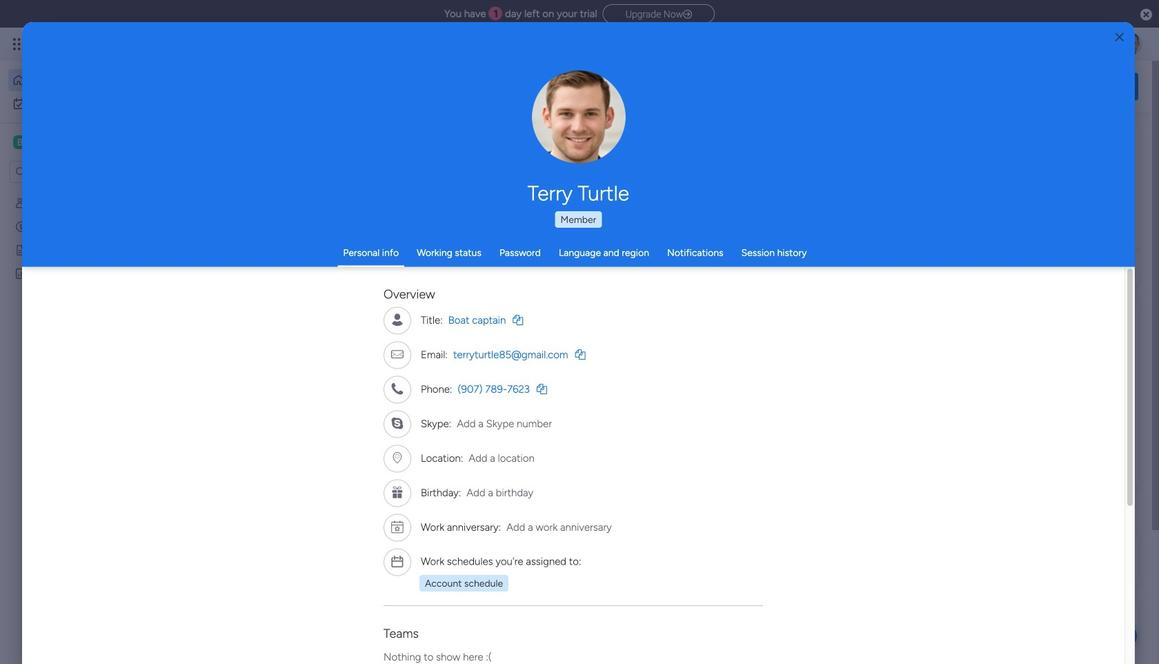 Task type: describe. For each thing, give the bounding box(es) containing it.
getting started element
[[932, 531, 1139, 586]]

templates image image
[[944, 305, 1127, 401]]

select product image
[[12, 37, 26, 51]]

dapulse x slim image
[[1118, 128, 1135, 144]]

dapulse rightstroke image
[[683, 9, 692, 20]]

workspace image
[[13, 135, 27, 150]]



Task type: locate. For each thing, give the bounding box(es) containing it.
dapulse close image
[[1141, 8, 1153, 22]]

help center element
[[932, 597, 1139, 652]]

1 vertical spatial add to favorites image
[[409, 449, 423, 463]]

copied! image
[[513, 315, 523, 325], [537, 384, 547, 394]]

add to favorites image
[[409, 280, 423, 294], [409, 449, 423, 463]]

copied! image
[[575, 349, 586, 360]]

terry turtle image
[[1121, 33, 1143, 55]]

public dashboard image
[[14, 267, 28, 280]]

2 add to favorites image from the top
[[409, 449, 423, 463]]

1 horizontal spatial copied! image
[[537, 384, 547, 394]]

0 vertical spatial add to favorites image
[[409, 280, 423, 294]]

0 vertical spatial copied! image
[[513, 315, 523, 325]]

1 vertical spatial copied! image
[[537, 384, 547, 394]]

list box
[[0, 189, 176, 472]]

public board image
[[14, 244, 28, 257]]

option
[[0, 191, 176, 194]]

0 horizontal spatial copied! image
[[513, 315, 523, 325]]

1 add to favorites image from the top
[[409, 280, 423, 294]]

quick search results list box
[[213, 157, 899, 509]]

close image
[[1116, 32, 1124, 42]]

component image
[[456, 301, 469, 314]]



Task type: vqa. For each thing, say whether or not it's contained in the screenshot.
Copied! image
yes



